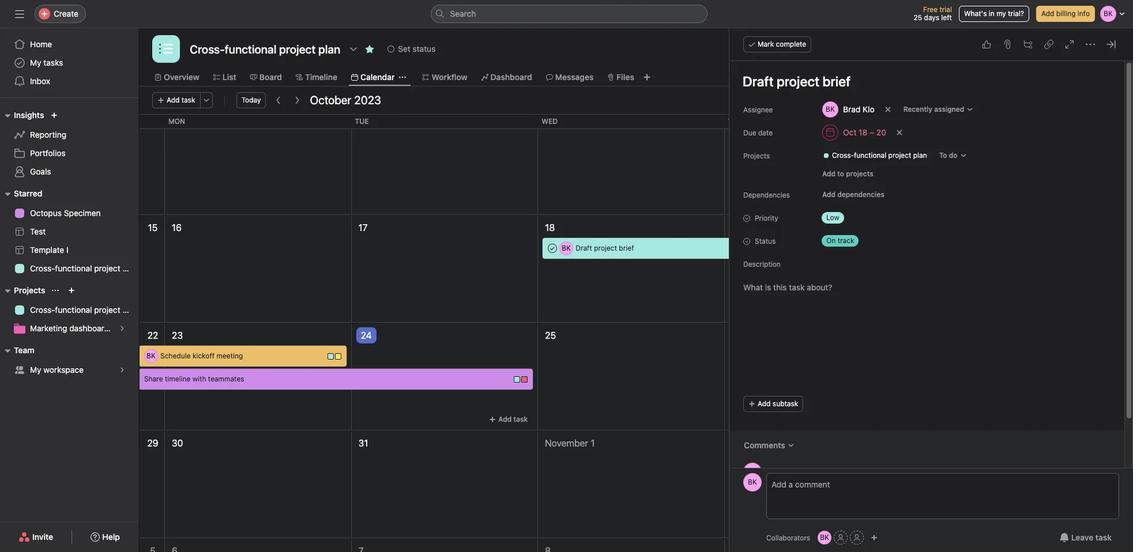Task type: vqa. For each thing, say whether or not it's contained in the screenshot.
'My' inside the My workspace link
no



Task type: locate. For each thing, give the bounding box(es) containing it.
my for my workspace
[[30, 365, 41, 375]]

0 vertical spatial plan
[[914, 151, 928, 160]]

functional inside projects element
[[55, 305, 92, 315]]

0 vertical spatial schedule
[[751, 267, 781, 276]]

my tasks
[[30, 58, 63, 68]]

previous month image
[[274, 96, 284, 105]]

my left the tasks
[[30, 58, 41, 68]]

2 vertical spatial cross-
[[30, 305, 55, 315]]

cross-functional project plan link down –
[[819, 150, 932, 162]]

0 vertical spatial 18
[[859, 128, 868, 137]]

0 vertical spatial my
[[30, 58, 41, 68]]

my inside teams element
[[30, 365, 41, 375]]

schedule kickoff meeting down status
[[751, 267, 834, 276]]

list image
[[159, 42, 173, 56]]

insights element
[[0, 105, 138, 183]]

0 horizontal spatial kickoff
[[193, 352, 215, 361]]

teams element
[[0, 340, 138, 382]]

octopus
[[30, 208, 62, 218]]

1 horizontal spatial add task
[[499, 415, 528, 424]]

due date
[[744, 129, 773, 137]]

1 my from the top
[[30, 58, 41, 68]]

1 horizontal spatial bk button
[[818, 531, 832, 545]]

18 inside main content
[[859, 128, 868, 137]]

1 vertical spatial days
[[879, 468, 895, 477]]

projects
[[744, 152, 770, 160], [14, 286, 45, 295]]

calendar link
[[351, 71, 395, 84]]

18 left –
[[859, 128, 868, 137]]

leave
[[1072, 533, 1094, 543]]

0 horizontal spatial schedule kickoff meeting
[[160, 352, 243, 361]]

klo left remove assignee icon at the top of page
[[863, 104, 875, 114]]

0 vertical spatial brad
[[844, 104, 861, 114]]

days left left
[[925, 13, 940, 22]]

schedule kickoff meeting up with on the bottom of page
[[160, 352, 243, 361]]

2 my from the top
[[30, 365, 41, 375]]

remove assignee image
[[885, 106, 892, 113]]

brad up oct in the top right of the page
[[844, 104, 861, 114]]

project inside starred element
[[94, 264, 120, 273]]

bk button
[[744, 474, 762, 492], [818, 531, 832, 545]]

mark complete
[[758, 40, 807, 48]]

main content containing brad klo
[[730, 61, 1125, 523]]

cross- down template
[[30, 264, 55, 273]]

0 vertical spatial 25
[[914, 13, 923, 22]]

0 horizontal spatial 25
[[545, 331, 556, 341]]

2 vertical spatial plan
[[123, 305, 138, 315]]

1 horizontal spatial 18
[[859, 128, 868, 137]]

1 vertical spatial add task button
[[484, 412, 533, 428]]

in
[[989, 9, 995, 18]]

specimen
[[64, 208, 101, 218]]

home link
[[7, 35, 132, 54]]

klo left the created
[[788, 467, 800, 477]]

cross- up "to"
[[833, 151, 855, 160]]

0 horizontal spatial bk button
[[744, 474, 762, 492]]

october
[[310, 93, 352, 107]]

add or remove collaborators image
[[871, 535, 878, 542]]

None text field
[[187, 39, 343, 59]]

insights button
[[0, 108, 44, 122]]

cross-functional project plan up dashboards
[[30, 305, 138, 315]]

brad for brad klo
[[844, 104, 861, 114]]

add task for bottom add task button
[[499, 415, 528, 424]]

functional up projects
[[854, 151, 887, 160]]

1 vertical spatial plan
[[123, 264, 138, 273]]

draft project brief
[[576, 244, 634, 253]]

invite button
[[11, 527, 61, 548]]

1 horizontal spatial projects
[[744, 152, 770, 160]]

klo inside dropdown button
[[863, 104, 875, 114]]

0 vertical spatial add task
[[167, 96, 195, 104]]

octopus specimen
[[30, 208, 101, 218]]

create
[[54, 9, 78, 18]]

projects down due date
[[744, 152, 770, 160]]

0 vertical spatial klo
[[863, 104, 875, 114]]

1 horizontal spatial klo
[[863, 104, 875, 114]]

add subtask image
[[1024, 40, 1033, 49]]

1 horizontal spatial schedule kickoff meeting
[[751, 267, 834, 276]]

0 vertical spatial kickoff
[[783, 267, 805, 276]]

plan inside projects element
[[123, 305, 138, 315]]

1 vertical spatial kickoff
[[193, 352, 215, 361]]

next month image
[[293, 96, 302, 105]]

days
[[925, 13, 940, 22], [879, 468, 895, 477]]

this
[[834, 467, 848, 477]]

my down team at left bottom
[[30, 365, 41, 375]]

cross- inside starred element
[[30, 264, 55, 273]]

completed image
[[546, 242, 560, 256]]

1 vertical spatial klo
[[788, 467, 800, 477]]

close details image
[[1107, 40, 1116, 49]]

cross-functional project plan for bottommost "cross-functional project plan" link
[[30, 305, 138, 315]]

0 horizontal spatial 18
[[545, 223, 555, 233]]

cross-functional project plan link down i
[[7, 260, 138, 278]]

1 vertical spatial cross-
[[30, 264, 55, 273]]

schedule down status
[[751, 267, 781, 276]]

cross-
[[833, 151, 855, 160], [30, 264, 55, 273], [30, 305, 55, 315]]

home
[[30, 39, 52, 49]]

main content inside draft project brief dialog
[[730, 61, 1125, 523]]

add dependencies
[[823, 190, 885, 199]]

projects button
[[0, 284, 45, 298]]

ago
[[897, 468, 909, 477]]

cross-functional project plan
[[833, 151, 928, 160], [30, 264, 138, 273], [30, 305, 138, 315]]

cross-functional project plan inside projects element
[[30, 305, 138, 315]]

0 vertical spatial functional
[[854, 151, 887, 160]]

starred element
[[0, 183, 138, 280]]

0 vertical spatial meeting
[[807, 267, 834, 276]]

starred button
[[0, 187, 42, 201]]

task for bottom add task button
[[514, 415, 528, 424]]

my
[[30, 58, 41, 68], [30, 365, 41, 375]]

workflow link
[[423, 71, 468, 84]]

projects left show options, current sort, top icon
[[14, 286, 45, 295]]

0 vertical spatial cross-
[[833, 151, 855, 160]]

0 vertical spatial days
[[925, 13, 940, 22]]

team
[[14, 346, 34, 355]]

new image
[[51, 112, 58, 119]]

2023
[[354, 93, 381, 107]]

dashboard link
[[482, 71, 532, 84]]

23
[[172, 331, 183, 341]]

schedule
[[751, 267, 781, 276], [160, 352, 191, 361]]

1 horizontal spatial brad
[[844, 104, 861, 114]]

cross-functional project plan for middle "cross-functional project plan" link
[[30, 264, 138, 273]]

add billing info button
[[1037, 6, 1096, 22]]

on
[[827, 237, 836, 245]]

1 vertical spatial cross-functional project plan
[[30, 264, 138, 273]]

hide sidebar image
[[15, 9, 24, 18]]

Completed checkbox
[[546, 242, 560, 256]]

goals link
[[7, 163, 132, 181]]

add dependencies button
[[818, 187, 890, 203]]

search
[[450, 9, 476, 18]]

cross-functional project plan down 20
[[833, 151, 928, 160]]

leave task button
[[1053, 528, 1120, 549]]

add
[[1042, 9, 1055, 18], [167, 96, 180, 104], [823, 170, 836, 178], [823, 190, 836, 199], [758, 400, 771, 409], [499, 415, 512, 424]]

meeting
[[807, 267, 834, 276], [217, 352, 243, 361]]

to do button
[[935, 148, 973, 164]]

functional inside main content
[[854, 151, 887, 160]]

project down template i link
[[94, 264, 120, 273]]

test link
[[7, 223, 132, 241]]

tab actions image
[[400, 74, 406, 81]]

do
[[950, 151, 958, 160]]

bk button left brad klo link
[[744, 474, 762, 492]]

kickoff up with on the bottom of page
[[193, 352, 215, 361]]

days inside brad klo created this task · 6 days ago
[[879, 468, 895, 477]]

cross- up the marketing at the bottom of the page
[[30, 305, 55, 315]]

projects inside main content
[[744, 152, 770, 160]]

to
[[940, 151, 948, 160]]

meeting down on
[[807, 267, 834, 276]]

schedule down 23
[[160, 352, 191, 361]]

to
[[838, 170, 845, 178]]

1 vertical spatial schedule kickoff meeting
[[160, 352, 243, 361]]

functional inside starred element
[[55, 264, 92, 273]]

dashboards
[[69, 324, 113, 334]]

0 horizontal spatial days
[[879, 468, 895, 477]]

bk button right collaborators on the right of the page
[[818, 531, 832, 545]]

plan for middle "cross-functional project plan" link
[[123, 264, 138, 273]]

main content
[[730, 61, 1125, 523]]

list
[[223, 72, 236, 82]]

1 horizontal spatial 25
[[914, 13, 923, 22]]

kickoff right description
[[783, 267, 805, 276]]

cross-functional project plan link
[[819, 150, 932, 162], [7, 260, 138, 278], [7, 301, 138, 320]]

files
[[617, 72, 635, 82]]

1 horizontal spatial add task button
[[484, 412, 533, 428]]

1 vertical spatial projects
[[14, 286, 45, 295]]

my
[[997, 9, 1007, 18]]

2 vertical spatial cross-functional project plan
[[30, 305, 138, 315]]

1 vertical spatial cross-functional project plan link
[[7, 260, 138, 278]]

18 up completed checkbox
[[545, 223, 555, 233]]

cross-functional project plan link up marketing dashboards
[[7, 301, 138, 320]]

functional down template i link
[[55, 264, 92, 273]]

1 vertical spatial 18
[[545, 223, 555, 233]]

mon
[[168, 117, 185, 126]]

plan inside starred element
[[123, 264, 138, 273]]

days right 6
[[879, 468, 895, 477]]

bk
[[562, 244, 571, 253], [737, 267, 746, 276], [147, 352, 156, 361], [748, 478, 758, 487], [821, 534, 830, 542]]

1 vertical spatial 25
[[545, 331, 556, 341]]

functional
[[854, 151, 887, 160], [55, 264, 92, 273], [55, 305, 92, 315]]

1 vertical spatial brad
[[767, 467, 786, 477]]

cross- inside projects element
[[30, 305, 55, 315]]

brad klo link
[[767, 467, 800, 477]]

Task Name text field
[[736, 68, 1111, 95]]

2 vertical spatial functional
[[55, 305, 92, 315]]

november 1
[[545, 439, 595, 449]]

0 horizontal spatial brad
[[767, 467, 786, 477]]

brad inside dropdown button
[[844, 104, 861, 114]]

share timeline with teammates
[[144, 375, 244, 384]]

0 horizontal spatial projects
[[14, 286, 45, 295]]

add task for the leftmost add task button
[[167, 96, 195, 104]]

cross-functional project plan inside starred element
[[30, 264, 138, 273]]

new project or portfolio image
[[68, 287, 75, 294]]

1 vertical spatial add task
[[499, 415, 528, 424]]

0 vertical spatial cross-functional project plan
[[833, 151, 928, 160]]

0 horizontal spatial add task
[[167, 96, 195, 104]]

1 horizontal spatial days
[[925, 13, 940, 22]]

1 horizontal spatial kickoff
[[783, 267, 805, 276]]

created
[[803, 467, 832, 477]]

dashboard
[[491, 72, 532, 82]]

0 vertical spatial add task button
[[152, 92, 201, 108]]

project down clear due date image
[[889, 151, 912, 160]]

cross-functional project plan inside main content
[[833, 151, 928, 160]]

priority
[[755, 214, 779, 223]]

0 vertical spatial projects
[[744, 152, 770, 160]]

0 horizontal spatial meeting
[[217, 352, 243, 361]]

1 vertical spatial schedule
[[160, 352, 191, 361]]

17
[[359, 223, 368, 233]]

functional up marketing dashboards
[[55, 305, 92, 315]]

meeting up teammates
[[217, 352, 243, 361]]

cross-functional project plan down template i link
[[30, 264, 138, 273]]

–
[[870, 128, 875, 137]]

1 vertical spatial functional
[[55, 264, 92, 273]]

timeline
[[165, 375, 191, 384]]

1 vertical spatial my
[[30, 365, 41, 375]]

brad down comments popup button at bottom right
[[767, 467, 786, 477]]

add task
[[167, 96, 195, 104], [499, 415, 528, 424]]

25
[[914, 13, 923, 22], [545, 331, 556, 341]]

i
[[66, 245, 68, 255]]

0 horizontal spatial klo
[[788, 467, 800, 477]]

recently assigned
[[904, 105, 965, 114]]

29
[[147, 439, 158, 449]]

portfolios link
[[7, 144, 132, 163]]

plan
[[914, 151, 928, 160], [123, 264, 138, 273], [123, 305, 138, 315]]

mark
[[758, 40, 774, 48]]

workflow
[[432, 72, 468, 82]]

global element
[[0, 28, 138, 98]]

2 vertical spatial cross-functional project plan link
[[7, 301, 138, 320]]

my inside global element
[[30, 58, 41, 68]]



Task type: describe. For each thing, give the bounding box(es) containing it.
draft project brief dialog
[[730, 28, 1134, 553]]

invite
[[32, 533, 53, 542]]

days inside the free trial 25 days left
[[925, 13, 940, 22]]

leave task
[[1072, 533, 1112, 543]]

template
[[30, 245, 64, 255]]

what's in my trial?
[[965, 9, 1025, 18]]

task for the leftmost add task button
[[182, 96, 195, 104]]

1 vertical spatial bk button
[[818, 531, 832, 545]]

add to projects button
[[818, 166, 879, 182]]

inbox
[[30, 76, 50, 86]]

add to projects
[[823, 170, 874, 178]]

wed
[[542, 117, 558, 126]]

project inside dialog
[[889, 151, 912, 160]]

more actions for this task image
[[1086, 40, 1096, 49]]

messages link
[[546, 71, 594, 84]]

1 vertical spatial meeting
[[217, 352, 243, 361]]

on track
[[827, 237, 855, 245]]

overview
[[164, 72, 200, 82]]

trial
[[940, 5, 953, 14]]

plan inside main content
[[914, 151, 928, 160]]

show options, current sort, top image
[[52, 287, 59, 294]]

subtask
[[773, 400, 799, 409]]

1 horizontal spatial meeting
[[807, 267, 834, 276]]

0 horizontal spatial add task button
[[152, 92, 201, 108]]

status
[[755, 237, 776, 246]]

on track button
[[818, 233, 887, 249]]

low
[[827, 213, 840, 222]]

20
[[877, 128, 887, 137]]

goals
[[30, 167, 51, 177]]

tasks
[[43, 58, 63, 68]]

october 2023
[[310, 93, 381, 107]]

plan for bottommost "cross-functional project plan" link
[[123, 305, 138, 315]]

klo for brad klo created this task · 6 days ago
[[788, 467, 800, 477]]

cross- inside draft project brief dialog
[[833, 151, 855, 160]]

low button
[[818, 210, 887, 226]]

oct
[[844, 128, 857, 137]]

0 horizontal spatial schedule
[[160, 352, 191, 361]]

brad for brad klo created this task · 6 days ago
[[767, 467, 786, 477]]

dependencies
[[744, 191, 790, 200]]

remove from starred image
[[365, 44, 375, 54]]

portfolios
[[30, 148, 66, 158]]

share
[[144, 375, 163, 384]]

left
[[942, 13, 953, 22]]

my tasks link
[[7, 54, 132, 72]]

workspace
[[43, 365, 84, 375]]

projects
[[847, 170, 874, 178]]

create button
[[35, 5, 86, 23]]

brief
[[619, 244, 634, 253]]

projects element
[[0, 280, 138, 340]]

functional for bottommost "cross-functional project plan" link
[[55, 305, 92, 315]]

reporting
[[30, 130, 66, 140]]

24
[[361, 331, 372, 341]]

timeline
[[305, 72, 338, 82]]

marketing dashboards link
[[7, 320, 132, 338]]

info
[[1078, 9, 1091, 18]]

brad klo button
[[818, 99, 880, 120]]

add tab image
[[643, 73, 652, 82]]

dependencies
[[838, 190, 885, 199]]

search list box
[[431, 5, 708, 23]]

set status
[[398, 44, 436, 54]]

mark complete button
[[744, 36, 812, 53]]

1
[[591, 439, 595, 449]]

brad klo
[[844, 104, 875, 114]]

task for leave task button
[[1096, 533, 1112, 543]]

clear due date image
[[897, 129, 904, 136]]

search button
[[431, 5, 708, 23]]

marketing dashboards
[[30, 324, 113, 334]]

full screen image
[[1066, 40, 1075, 49]]

1 horizontal spatial schedule
[[751, 267, 781, 276]]

klo for brad klo
[[863, 104, 875, 114]]

projects inside dropdown button
[[14, 286, 45, 295]]

cross- for bottommost "cross-functional project plan" link
[[30, 305, 55, 315]]

track
[[838, 237, 855, 245]]

description
[[744, 260, 781, 269]]

complete
[[776, 40, 807, 48]]

collaborators
[[767, 534, 811, 543]]

to do
[[940, 151, 958, 160]]

add subtask button
[[744, 396, 804, 413]]

inbox link
[[7, 72, 132, 91]]

insights
[[14, 110, 44, 120]]

show options image
[[349, 44, 358, 54]]

0 vertical spatial bk button
[[744, 474, 762, 492]]

set
[[398, 44, 411, 54]]

task inside main content
[[850, 467, 866, 477]]

cross- for middle "cross-functional project plan" link
[[30, 264, 55, 273]]

fri
[[915, 117, 926, 126]]

add subtask
[[758, 400, 799, 409]]

today button
[[236, 92, 266, 108]]

what's
[[965, 9, 987, 18]]

my workspace link
[[7, 361, 132, 380]]

25 inside the free trial 25 days left
[[914, 13, 923, 22]]

see details, my workspace image
[[119, 367, 126, 374]]

0 vertical spatial schedule kickoff meeting
[[751, 267, 834, 276]]

see details, marketing dashboards image
[[119, 325, 126, 332]]

0 vertical spatial cross-functional project plan link
[[819, 150, 932, 162]]

my workspace
[[30, 365, 84, 375]]

30
[[172, 439, 183, 449]]

functional for middle "cross-functional project plan" link
[[55, 264, 92, 273]]

octopus specimen link
[[7, 204, 132, 223]]

billing
[[1057, 9, 1076, 18]]

with
[[193, 375, 206, 384]]

attachments: add a file to this task, draft project brief image
[[1003, 40, 1013, 49]]

reporting link
[[7, 126, 132, 144]]

my for my tasks
[[30, 58, 41, 68]]

teammates
[[208, 375, 244, 384]]

trial?
[[1009, 9, 1025, 18]]

6
[[873, 468, 877, 477]]

starred
[[14, 189, 42, 198]]

draft
[[576, 244, 592, 253]]

free
[[924, 5, 938, 14]]

project left brief
[[594, 244, 617, 253]]

recently assigned button
[[899, 102, 979, 118]]

marketing
[[30, 324, 67, 334]]

overview link
[[155, 71, 200, 84]]

more actions image
[[203, 97, 210, 104]]

project up see details, marketing dashboards icon
[[94, 305, 120, 315]]

due
[[744, 129, 757, 137]]

list link
[[213, 71, 236, 84]]

0 likes. click to like this task image
[[983, 40, 992, 49]]

copy task link image
[[1045, 40, 1054, 49]]

date
[[759, 129, 773, 137]]

22
[[148, 331, 158, 341]]

template i link
[[7, 241, 132, 260]]



